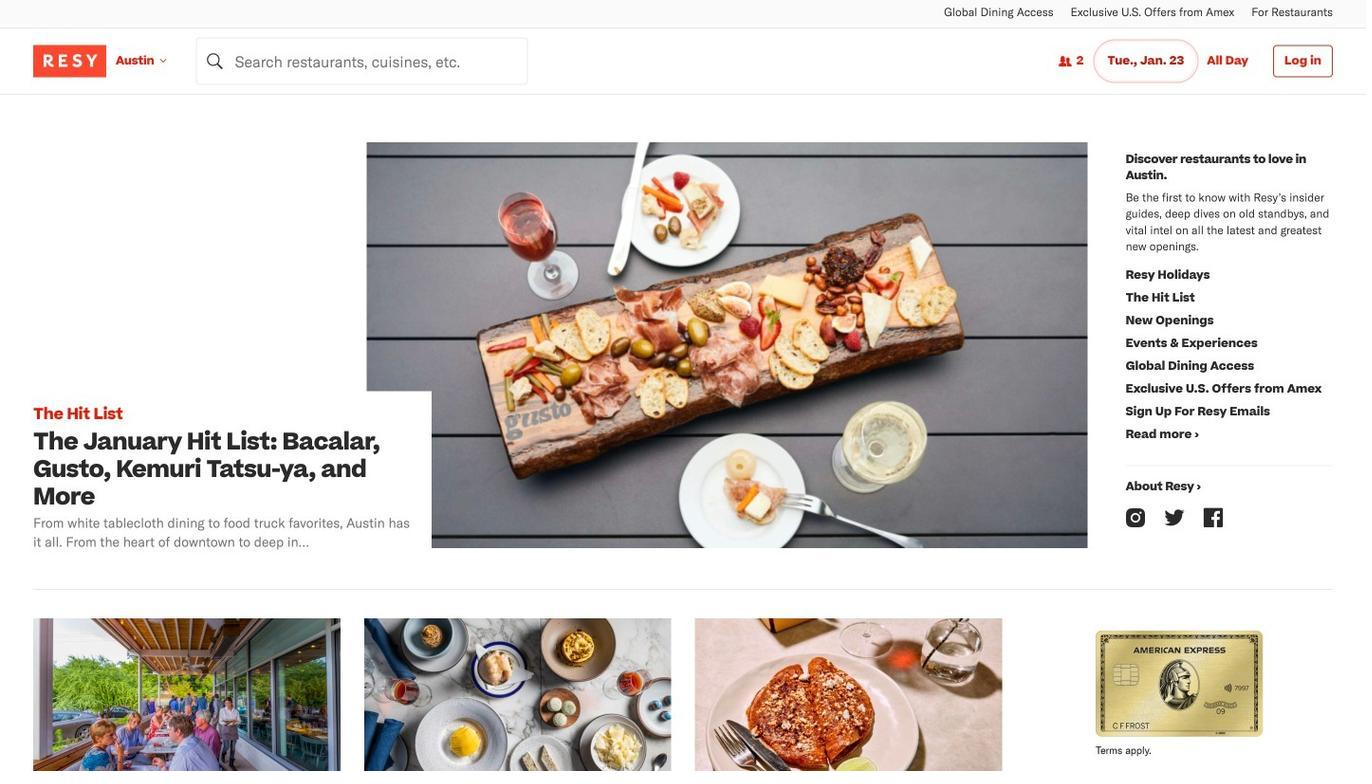 Task type: describe. For each thing, give the bounding box(es) containing it.
about resy, statistics, and social media links element
[[1116, 142, 1333, 561]]



Task type: locate. For each thing, give the bounding box(es) containing it.
Search restaurants, cuisines, etc. text field
[[196, 37, 528, 85]]

resy blog content element
[[33, 95, 1333, 771]]



Task type: vqa. For each thing, say whether or not it's contained in the screenshot.
Resy blog content element
yes



